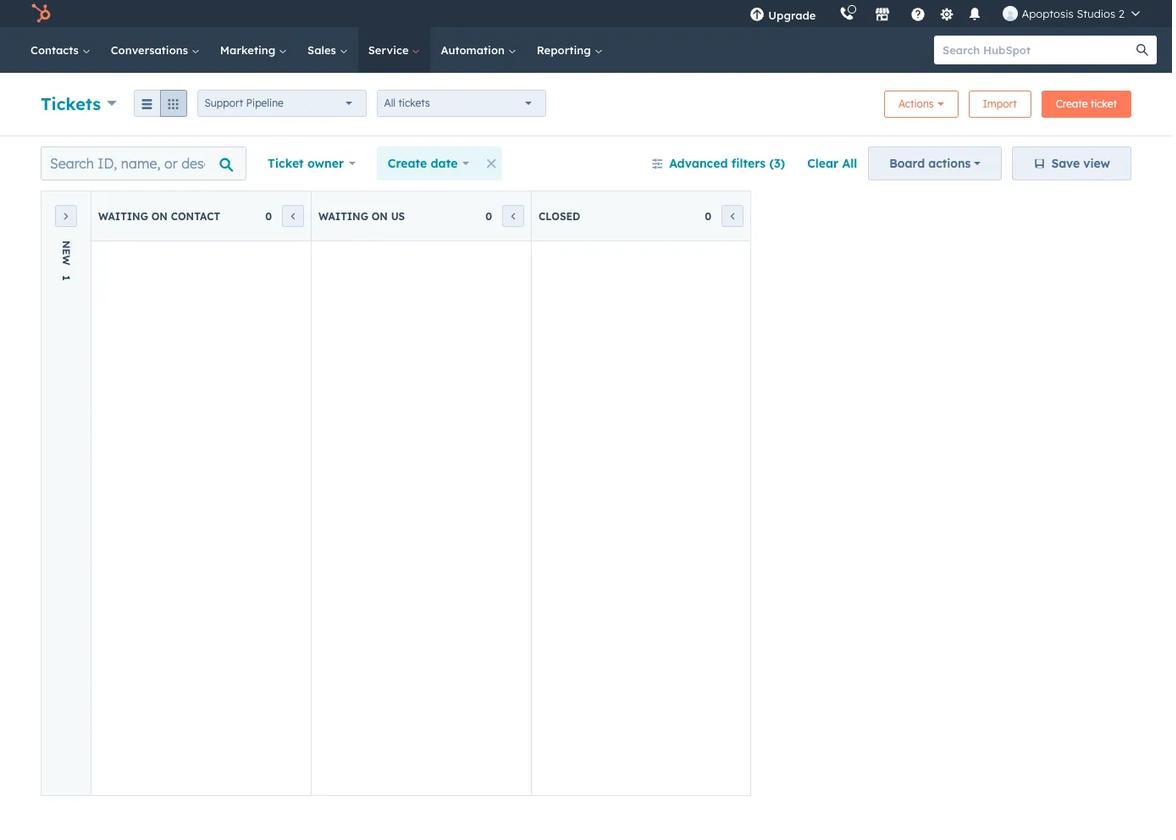 Task type: vqa. For each thing, say whether or not it's contained in the screenshot.
the automation at the top
yes



Task type: describe. For each thing, give the bounding box(es) containing it.
3 0 from the left
[[705, 210, 712, 222]]

advanced
[[669, 156, 728, 171]]

automation
[[441, 43, 508, 57]]

import button
[[969, 91, 1032, 118]]

w
[[60, 255, 72, 265]]

save view
[[1052, 156, 1111, 171]]

on for contact
[[151, 210, 168, 222]]

marketplaces image
[[875, 8, 891, 23]]

ticket owner button
[[257, 147, 367, 180]]

clear
[[807, 156, 839, 171]]

clear all button
[[796, 147, 868, 180]]

support pipeline button
[[197, 90, 366, 117]]

create date
[[388, 156, 458, 171]]

automation link
[[431, 27, 527, 73]]

board
[[890, 156, 925, 171]]

view
[[1084, 156, 1111, 171]]

conversations
[[111, 43, 191, 57]]

conversations link
[[101, 27, 210, 73]]

marketing link
[[210, 27, 297, 73]]

waiting on contact
[[98, 210, 220, 222]]

tickets
[[398, 97, 430, 109]]

notifications image
[[968, 8, 983, 23]]

contacts
[[30, 43, 82, 57]]

all tickets button
[[377, 90, 546, 117]]

calling icon image
[[840, 7, 855, 22]]

apoptosis
[[1022, 7, 1074, 20]]

marketing
[[220, 43, 279, 57]]

(3)
[[770, 156, 785, 171]]

search image
[[1137, 44, 1149, 56]]

hubspot link
[[20, 3, 64, 24]]

2
[[1119, 7, 1125, 20]]

tickets banner
[[41, 86, 1132, 119]]

search button
[[1128, 36, 1157, 64]]

create ticket
[[1056, 97, 1117, 110]]

service link
[[358, 27, 431, 73]]

advanced filters (3)
[[669, 156, 785, 171]]

actions button
[[884, 91, 959, 118]]

filters
[[732, 156, 766, 171]]

apoptosis studios 2 button
[[993, 0, 1150, 27]]

all tickets
[[384, 97, 430, 109]]

import
[[983, 97, 1017, 110]]

support pipeline
[[205, 97, 284, 109]]

e
[[60, 249, 72, 255]]

contacts link
[[20, 27, 101, 73]]

settings link
[[936, 5, 958, 22]]

menu containing apoptosis studios 2
[[738, 0, 1152, 27]]

1
[[60, 275, 72, 281]]

closed
[[539, 210, 581, 222]]

ticket
[[1091, 97, 1117, 110]]

date
[[431, 156, 458, 171]]

0 for contact
[[265, 210, 272, 222]]



Task type: locate. For each thing, give the bounding box(es) containing it.
create ticket button
[[1042, 91, 1132, 118]]

1 vertical spatial create
[[388, 156, 427, 171]]

on for us
[[372, 210, 388, 222]]

0 horizontal spatial create
[[388, 156, 427, 171]]

0 for us
[[486, 210, 492, 222]]

tickets button
[[41, 91, 117, 116]]

0
[[265, 210, 272, 222], [486, 210, 492, 222], [705, 210, 712, 222]]

1 0 from the left
[[265, 210, 272, 222]]

studios
[[1077, 7, 1116, 20]]

Search HubSpot search field
[[934, 36, 1142, 64]]

owner
[[307, 156, 344, 171]]

all inside button
[[842, 156, 857, 171]]

contact
[[171, 210, 220, 222]]

board actions button
[[868, 147, 1002, 180]]

create for create date
[[388, 156, 427, 171]]

waiting down search id, name, or description search box
[[98, 210, 148, 222]]

all right clear
[[842, 156, 857, 171]]

calling icon button
[[833, 3, 862, 25]]

1 horizontal spatial on
[[372, 210, 388, 222]]

0 down advanced
[[705, 210, 712, 222]]

waiting
[[98, 210, 148, 222], [319, 210, 369, 222]]

0 left the closed
[[486, 210, 492, 222]]

help image
[[911, 8, 926, 23]]

actions
[[899, 97, 934, 110]]

1 vertical spatial all
[[842, 156, 857, 171]]

sales link
[[297, 27, 358, 73]]

on left the contact
[[151, 210, 168, 222]]

create inside popup button
[[388, 156, 427, 171]]

ticket owner
[[268, 156, 344, 171]]

waiting on us
[[319, 210, 405, 222]]

upgrade image
[[750, 8, 765, 23]]

0 vertical spatial all
[[384, 97, 396, 109]]

waiting for waiting on contact
[[98, 210, 148, 222]]

service
[[368, 43, 412, 57]]

sales
[[308, 43, 339, 57]]

waiting left us
[[319, 210, 369, 222]]

notifications button
[[961, 0, 990, 27]]

1 horizontal spatial 0
[[486, 210, 492, 222]]

1 on from the left
[[151, 210, 168, 222]]

menu item
[[828, 0, 831, 27]]

support
[[205, 97, 243, 109]]

save view button
[[1013, 147, 1132, 180]]

0 down the ticket
[[265, 210, 272, 222]]

hubspot image
[[30, 3, 51, 24]]

board actions
[[890, 156, 971, 171]]

settings image
[[939, 7, 955, 22]]

0 horizontal spatial on
[[151, 210, 168, 222]]

2 horizontal spatial 0
[[705, 210, 712, 222]]

on
[[151, 210, 168, 222], [372, 210, 388, 222]]

create date button
[[377, 147, 480, 180]]

menu
[[738, 0, 1152, 27]]

1 horizontal spatial waiting
[[319, 210, 369, 222]]

1 waiting from the left
[[98, 210, 148, 222]]

n
[[60, 241, 72, 249]]

on left us
[[372, 210, 388, 222]]

create left date
[[388, 156, 427, 171]]

waiting for waiting on us
[[319, 210, 369, 222]]

0 vertical spatial create
[[1056, 97, 1088, 110]]

ticket
[[268, 156, 304, 171]]

us
[[391, 210, 405, 222]]

0 horizontal spatial waiting
[[98, 210, 148, 222]]

reporting
[[537, 43, 594, 57]]

2 on from the left
[[372, 210, 388, 222]]

0 horizontal spatial 0
[[265, 210, 272, 222]]

1 horizontal spatial create
[[1056, 97, 1088, 110]]

create
[[1056, 97, 1088, 110], [388, 156, 427, 171]]

all inside popup button
[[384, 97, 396, 109]]

actions
[[929, 156, 971, 171]]

create inside button
[[1056, 97, 1088, 110]]

n e w
[[60, 241, 72, 265]]

tara schultz image
[[1003, 6, 1019, 21]]

2 waiting from the left
[[319, 210, 369, 222]]

pipeline
[[246, 97, 284, 109]]

apoptosis studios 2
[[1022, 7, 1125, 20]]

all left tickets
[[384, 97, 396, 109]]

create for create ticket
[[1056, 97, 1088, 110]]

0 horizontal spatial all
[[384, 97, 396, 109]]

advanced filters (3) button
[[641, 147, 796, 180]]

1 horizontal spatial all
[[842, 156, 857, 171]]

2 0 from the left
[[486, 210, 492, 222]]

upgrade
[[769, 8, 816, 22]]

group inside tickets banner
[[133, 90, 187, 117]]

reporting link
[[527, 27, 613, 73]]

tickets
[[41, 93, 101, 114]]

help button
[[904, 0, 933, 27]]

marketplaces button
[[865, 0, 901, 27]]

clear all
[[807, 156, 857, 171]]

save
[[1052, 156, 1080, 171]]

Search ID, name, or description search field
[[41, 147, 247, 180]]

create left ticket
[[1056, 97, 1088, 110]]

group
[[133, 90, 187, 117]]

all
[[384, 97, 396, 109], [842, 156, 857, 171]]



